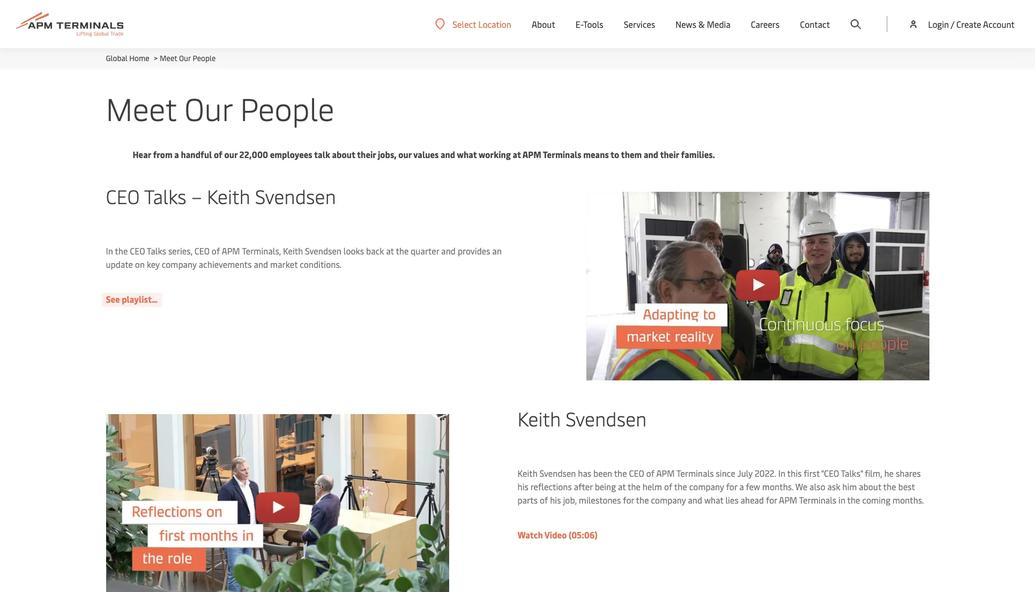 Task type: vqa. For each thing, say whether or not it's contained in the screenshot.
Meet
yes



Task type: describe. For each thing, give the bounding box(es) containing it.
about
[[532, 18, 555, 30]]

create
[[957, 18, 982, 30]]

ahead
[[741, 494, 764, 506]]

see playlist… link
[[102, 293, 162, 307]]

handful
[[181, 149, 212, 160]]

media
[[707, 18, 731, 30]]

see
[[106, 293, 120, 305]]

1 vertical spatial people
[[240, 87, 334, 129]]

film,
[[865, 468, 883, 479]]

in inside in the ceo talks series, ceo of apm terminals, keith svendsen looks back at the quarter and provides an update on key company achievements and market conditions.
[[106, 245, 113, 257]]

him
[[843, 481, 857, 493]]

he
[[885, 468, 894, 479]]

e-tools
[[576, 18, 604, 30]]

1 vertical spatial his
[[550, 494, 561, 506]]

working
[[479, 149, 511, 160]]

/
[[951, 18, 955, 30]]

location
[[478, 18, 512, 30]]

0 vertical spatial at
[[513, 149, 521, 160]]

careers button
[[751, 0, 780, 48]]

e-tools button
[[576, 0, 604, 48]]

watch
[[518, 529, 543, 541]]

talks"
[[841, 468, 863, 479]]

ask
[[828, 481, 841, 493]]

and right values
[[441, 149, 455, 160]]

keith svendsen has been the ceo of apm terminals since july 2022. in this first "ceo talks" film, he shares his reflections after being at the helm of the company for a few months. we also ask him about the best parts of his job, milestones for the company and what lies ahead for apm terminals in the coming months.
[[518, 468, 924, 506]]

keith svendsen
[[518, 405, 647, 432]]

and right quarter
[[441, 245, 456, 257]]

news
[[676, 18, 697, 30]]

login
[[928, 18, 949, 30]]

been
[[594, 468, 612, 479]]

1 vertical spatial our
[[184, 87, 232, 129]]

on
[[135, 258, 145, 270]]

the down helm
[[636, 494, 649, 506]]

(05:06)
[[569, 529, 598, 541]]

them
[[621, 149, 642, 160]]

&
[[699, 18, 705, 30]]

provides
[[458, 245, 490, 257]]

2022.
[[755, 468, 777, 479]]

helm
[[643, 481, 662, 493]]

global home link
[[106, 53, 149, 63]]

hear from a handful of our 22,000 employees talk about their jobs, our values and what working at apm terminals means to them and their families.
[[133, 149, 715, 160]]

see playlist…
[[106, 293, 158, 305]]

2 their from the left
[[660, 149, 679, 160]]

home
[[129, 53, 149, 63]]

achievements
[[199, 258, 252, 270]]

apm inside in the ceo talks series, ceo of apm terminals, keith svendsen looks back at the quarter and provides an update on key company achievements and market conditions.
[[222, 245, 240, 257]]

at inside in the ceo talks series, ceo of apm terminals, keith svendsen looks back at the quarter and provides an update on key company achievements and market conditions.
[[386, 245, 394, 257]]

1 our from the left
[[224, 149, 238, 160]]

contact
[[800, 18, 830, 30]]

select
[[453, 18, 476, 30]]

keith inside keith svendsen has been the ceo of apm terminals since july 2022. in this first "ceo talks" film, he shares his reflections after being at the helm of the company for a few months. we also ask him about the best parts of his job, milestones for the company and what lies ahead for apm terminals in the coming months.
[[518, 468, 538, 479]]

terminals,
[[242, 245, 281, 257]]

of inside in the ceo talks series, ceo of apm terminals, keith svendsen looks back at the quarter and provides an update on key company achievements and market conditions.
[[212, 245, 220, 257]]

the left quarter
[[396, 245, 409, 257]]

0 vertical spatial our
[[179, 53, 191, 63]]

meet our people
[[106, 87, 334, 129]]

means
[[584, 149, 609, 160]]

market
[[270, 258, 298, 270]]

in
[[839, 494, 846, 506]]

first
[[804, 468, 820, 479]]

playlist…
[[122, 293, 158, 305]]

coming
[[863, 494, 891, 506]]

update
[[106, 258, 133, 270]]

what inside keith svendsen has been the ceo of apm terminals since july 2022. in this first "ceo talks" film, he shares his reflections after being at the helm of the company for a few months. we also ask him about the best parts of his job, milestones for the company and what lies ahead for apm terminals in the coming months.
[[705, 494, 724, 506]]

0 vertical spatial about
[[332, 149, 355, 160]]

few
[[746, 481, 761, 493]]

an
[[493, 245, 502, 257]]

ceo talks – keith svendsen
[[106, 183, 336, 209]]

jobs,
[[378, 149, 397, 160]]

key
[[147, 258, 160, 270]]

of up helm
[[647, 468, 655, 479]]

being
[[595, 481, 616, 493]]

0 vertical spatial people
[[193, 53, 216, 63]]

news & media
[[676, 18, 731, 30]]

in the ceo talks series, ceo of apm terminals, keith svendsen looks back at the quarter and provides an update on key company achievements and market conditions.
[[106, 245, 502, 270]]

watch video (05:06)
[[518, 529, 598, 541]]

global
[[106, 53, 128, 63]]

1 vertical spatial company
[[689, 481, 724, 493]]

1 horizontal spatial terminals
[[677, 468, 714, 479]]

1 their from the left
[[357, 149, 376, 160]]

reflections
[[531, 481, 572, 493]]

careers
[[751, 18, 780, 30]]

of right handful
[[214, 149, 222, 160]]

in inside keith svendsen has been the ceo of apm terminals since july 2022. in this first "ceo talks" film, he shares his reflections after being at the helm of the company for a few months. we also ask him about the best parts of his job, milestones for the company and what lies ahead for apm terminals in the coming months.
[[779, 468, 786, 479]]

values
[[413, 149, 439, 160]]

a inside keith svendsen has been the ceo of apm terminals since july 2022. in this first "ceo talks" film, he shares his reflections after being at the helm of the company for a few months. we also ask him about the best parts of his job, milestones for the company and what lies ahead for apm terminals in the coming months.
[[740, 481, 744, 493]]

also
[[810, 481, 826, 493]]

ceo down hear
[[106, 183, 140, 209]]

families.
[[681, 149, 715, 160]]

svendsen inside in the ceo talks series, ceo of apm terminals, keith svendsen looks back at the quarter and provides an update on key company achievements and market conditions.
[[305, 245, 342, 257]]

we
[[796, 481, 808, 493]]

from
[[153, 149, 173, 160]]

the left helm
[[628, 481, 641, 493]]

ceo inside keith svendsen has been the ceo of apm terminals since july 2022. in this first "ceo talks" film, he shares his reflections after being at the helm of the company for a few months. we also ask him about the best parts of his job, milestones for the company and what lies ahead for apm terminals in the coming months.
[[629, 468, 644, 479]]

apm up helm
[[657, 468, 675, 479]]

e-
[[576, 18, 583, 30]]

video
[[545, 529, 567, 541]]

ceo talks play image for ceo talks – keith svendsen
[[586, 192, 930, 381]]

login / create account
[[928, 18, 1015, 30]]

keith inside in the ceo talks series, ceo of apm terminals, keith svendsen looks back at the quarter and provides an update on key company achievements and market conditions.
[[283, 245, 303, 257]]

and right them
[[644, 149, 659, 160]]

apm right working
[[523, 149, 541, 160]]

ceo up the on
[[130, 245, 145, 257]]

svendsen inside keith svendsen has been the ceo of apm terminals since july 2022. in this first "ceo talks" film, he shares his reflections after being at the helm of the company for a few months. we also ask him about the best parts of his job, milestones for the company and what lies ahead for apm terminals in the coming months.
[[540, 468, 576, 479]]

the right been
[[614, 468, 627, 479]]

ceo right series,
[[195, 245, 210, 257]]

job,
[[563, 494, 577, 506]]

0 horizontal spatial his
[[518, 481, 529, 493]]



Task type: locate. For each thing, give the bounding box(es) containing it.
for right 'ahead'
[[766, 494, 777, 506]]

1 horizontal spatial our
[[399, 149, 412, 160]]

1 horizontal spatial a
[[740, 481, 744, 493]]

2 vertical spatial terminals
[[799, 494, 837, 506]]

and
[[441, 149, 455, 160], [644, 149, 659, 160], [441, 245, 456, 257], [254, 258, 268, 270], [688, 494, 703, 506]]

parts
[[518, 494, 538, 506]]

0 horizontal spatial in
[[106, 245, 113, 257]]

our left 22,000
[[224, 149, 238, 160]]

1 vertical spatial a
[[740, 481, 744, 493]]

apm up achievements
[[222, 245, 240, 257]]

1 horizontal spatial company
[[651, 494, 686, 506]]

our right jobs,
[[399, 149, 412, 160]]

keith
[[207, 183, 250, 209], [283, 245, 303, 257], [518, 405, 561, 432], [518, 468, 538, 479]]

0 vertical spatial his
[[518, 481, 529, 493]]

tools
[[583, 18, 604, 30]]

1 vertical spatial what
[[705, 494, 724, 506]]

for right milestones
[[623, 494, 634, 506]]

after
[[574, 481, 593, 493]]

login / create account link
[[909, 0, 1015, 48]]

back
[[366, 245, 384, 257]]

people right the >
[[193, 53, 216, 63]]

to
[[611, 149, 620, 160]]

ceo up helm
[[629, 468, 644, 479]]

2 horizontal spatial company
[[689, 481, 724, 493]]

1 horizontal spatial their
[[660, 149, 679, 160]]

–
[[191, 183, 202, 209]]

1 vertical spatial months.
[[893, 494, 924, 506]]

terminals down also on the right bottom of the page
[[799, 494, 837, 506]]

1 vertical spatial terminals
[[677, 468, 714, 479]]

22,000
[[239, 149, 268, 160]]

talks left "–"
[[144, 183, 187, 209]]

and left lies
[[688, 494, 703, 506]]

0 vertical spatial months.
[[763, 481, 794, 493]]

meet
[[160, 53, 177, 63], [106, 87, 177, 129]]

his up parts
[[518, 481, 529, 493]]

1 vertical spatial in
[[779, 468, 786, 479]]

0 horizontal spatial our
[[224, 149, 238, 160]]

their
[[357, 149, 376, 160], [660, 149, 679, 160]]

looks
[[344, 245, 364, 257]]

1 vertical spatial ceo talks play image
[[106, 415, 449, 593]]

2 horizontal spatial at
[[618, 481, 626, 493]]

1 vertical spatial meet
[[106, 87, 177, 129]]

what
[[457, 149, 477, 160], [705, 494, 724, 506]]

our up handful
[[184, 87, 232, 129]]

since
[[716, 468, 736, 479]]

his
[[518, 481, 529, 493], [550, 494, 561, 506]]

at
[[513, 149, 521, 160], [386, 245, 394, 257], [618, 481, 626, 493]]

people up 'employees'
[[240, 87, 334, 129]]

ceo talks play image for keith svendsen
[[106, 415, 449, 593]]

of down reflections
[[540, 494, 548, 506]]

talk
[[314, 149, 330, 160]]

1 vertical spatial about
[[859, 481, 882, 493]]

our right the >
[[179, 53, 191, 63]]

company down since
[[689, 481, 724, 493]]

about
[[332, 149, 355, 160], [859, 481, 882, 493]]

about inside keith svendsen has been the ceo of apm terminals since july 2022. in this first "ceo talks" film, he shares his reflections after being at the helm of the company for a few months. we also ask him about the best parts of his job, milestones for the company and what lies ahead for apm terminals in the coming months.
[[859, 481, 882, 493]]

of right helm
[[664, 481, 673, 493]]

july
[[738, 468, 753, 479]]

company
[[162, 258, 197, 270], [689, 481, 724, 493], [651, 494, 686, 506]]

2 vertical spatial at
[[618, 481, 626, 493]]

1 vertical spatial talks
[[147, 245, 166, 257]]

at right being
[[618, 481, 626, 493]]

1 horizontal spatial months.
[[893, 494, 924, 506]]

the right in
[[848, 494, 861, 506]]

0 horizontal spatial their
[[357, 149, 376, 160]]

1 horizontal spatial at
[[513, 149, 521, 160]]

best
[[899, 481, 915, 493]]

at right working
[[513, 149, 521, 160]]

their left 'families.'
[[660, 149, 679, 160]]

svendsen
[[255, 183, 336, 209], [305, 245, 342, 257], [566, 405, 647, 432], [540, 468, 576, 479]]

months.
[[763, 481, 794, 493], [893, 494, 924, 506]]

about down 'film,'
[[859, 481, 882, 493]]

a right from
[[174, 149, 179, 160]]

a
[[174, 149, 179, 160], [740, 481, 744, 493]]

his down reflections
[[550, 494, 561, 506]]

meet up hear
[[106, 87, 177, 129]]

1 horizontal spatial in
[[779, 468, 786, 479]]

ceo talks play image
[[586, 192, 930, 381], [106, 415, 449, 593]]

0 horizontal spatial for
[[623, 494, 634, 506]]

1 horizontal spatial people
[[240, 87, 334, 129]]

company inside in the ceo talks series, ceo of apm terminals, keith svendsen looks back at the quarter and provides an update on key company achievements and market conditions.
[[162, 258, 197, 270]]

the up update
[[115, 245, 128, 257]]

their left jobs,
[[357, 149, 376, 160]]

about button
[[532, 0, 555, 48]]

0 vertical spatial terminals
[[543, 149, 582, 160]]

milestones
[[579, 494, 621, 506]]

0 vertical spatial meet
[[160, 53, 177, 63]]

contact button
[[800, 0, 830, 48]]

select location button
[[436, 18, 512, 30]]

talks inside in the ceo talks series, ceo of apm terminals, keith svendsen looks back at the quarter and provides an update on key company achievements and market conditions.
[[147, 245, 166, 257]]

lies
[[726, 494, 739, 506]]

of up achievements
[[212, 245, 220, 257]]

2 horizontal spatial for
[[766, 494, 777, 506]]

>
[[154, 53, 158, 63]]

0 vertical spatial in
[[106, 245, 113, 257]]

the
[[115, 245, 128, 257], [396, 245, 409, 257], [614, 468, 627, 479], [628, 481, 641, 493], [675, 481, 687, 493], [884, 481, 897, 493], [636, 494, 649, 506], [848, 494, 861, 506]]

services
[[624, 18, 655, 30]]

talks up key
[[147, 245, 166, 257]]

a left few
[[740, 481, 744, 493]]

1 horizontal spatial his
[[550, 494, 561, 506]]

in left the this
[[779, 468, 786, 479]]

0 vertical spatial what
[[457, 149, 477, 160]]

at inside keith svendsen has been the ceo of apm terminals since july 2022. in this first "ceo talks" film, he shares his reflections after being at the helm of the company for a few months. we also ask him about the best parts of his job, milestones for the company and what lies ahead for apm terminals in the coming months.
[[618, 481, 626, 493]]

terminals
[[543, 149, 582, 160], [677, 468, 714, 479], [799, 494, 837, 506]]

0 horizontal spatial a
[[174, 149, 179, 160]]

select location
[[453, 18, 512, 30]]

what left lies
[[705, 494, 724, 506]]

0 vertical spatial ceo talks play image
[[586, 192, 930, 381]]

0 horizontal spatial about
[[332, 149, 355, 160]]

news & media button
[[676, 0, 731, 48]]

0 horizontal spatial ceo talks play image
[[106, 415, 449, 593]]

company down helm
[[651, 494, 686, 506]]

and down terminals,
[[254, 258, 268, 270]]

in up update
[[106, 245, 113, 257]]

0 horizontal spatial what
[[457, 149, 477, 160]]

apm
[[523, 149, 541, 160], [222, 245, 240, 257], [657, 468, 675, 479], [779, 494, 798, 506]]

global home > meet our people
[[106, 53, 216, 63]]

company down series,
[[162, 258, 197, 270]]

account
[[983, 18, 1015, 30]]

the right helm
[[675, 481, 687, 493]]

watch video (05:06) link
[[518, 529, 598, 541]]

this
[[788, 468, 802, 479]]

services button
[[624, 0, 655, 48]]

1 horizontal spatial for
[[726, 481, 738, 493]]

has
[[578, 468, 592, 479]]

0 horizontal spatial people
[[193, 53, 216, 63]]

for up lies
[[726, 481, 738, 493]]

0 vertical spatial talks
[[144, 183, 187, 209]]

conditions.
[[300, 258, 342, 270]]

terminals left since
[[677, 468, 714, 479]]

shares
[[896, 468, 921, 479]]

talks
[[144, 183, 187, 209], [147, 245, 166, 257]]

ceo
[[106, 183, 140, 209], [130, 245, 145, 257], [195, 245, 210, 257], [629, 468, 644, 479]]

months. down best
[[893, 494, 924, 506]]

0 horizontal spatial months.
[[763, 481, 794, 493]]

hear
[[133, 149, 151, 160]]

1 vertical spatial at
[[386, 245, 394, 257]]

meet right the >
[[160, 53, 177, 63]]

0 horizontal spatial terminals
[[543, 149, 582, 160]]

series,
[[168, 245, 192, 257]]

the down he
[[884, 481, 897, 493]]

"ceo
[[822, 468, 839, 479]]

0 vertical spatial company
[[162, 258, 197, 270]]

1 horizontal spatial ceo talks play image
[[586, 192, 930, 381]]

what left working
[[457, 149, 477, 160]]

terminals left means
[[543, 149, 582, 160]]

about right "talk"
[[332, 149, 355, 160]]

at right back
[[386, 245, 394, 257]]

for
[[726, 481, 738, 493], [623, 494, 634, 506], [766, 494, 777, 506]]

and inside keith svendsen has been the ceo of apm terminals since july 2022. in this first "ceo talks" film, he shares his reflections after being at the helm of the company for a few months. we also ask him about the best parts of his job, milestones for the company and what lies ahead for apm terminals in the coming months.
[[688, 494, 703, 506]]

quarter
[[411, 245, 439, 257]]

apm down we
[[779, 494, 798, 506]]

of
[[214, 149, 222, 160], [212, 245, 220, 257], [647, 468, 655, 479], [664, 481, 673, 493], [540, 494, 548, 506]]

1 horizontal spatial what
[[705, 494, 724, 506]]

0 horizontal spatial at
[[386, 245, 394, 257]]

2 our from the left
[[399, 149, 412, 160]]

2 horizontal spatial terminals
[[799, 494, 837, 506]]

0 vertical spatial a
[[174, 149, 179, 160]]

our
[[179, 53, 191, 63], [184, 87, 232, 129]]

months. down 2022.
[[763, 481, 794, 493]]

2 vertical spatial company
[[651, 494, 686, 506]]

1 horizontal spatial about
[[859, 481, 882, 493]]

0 horizontal spatial company
[[162, 258, 197, 270]]



